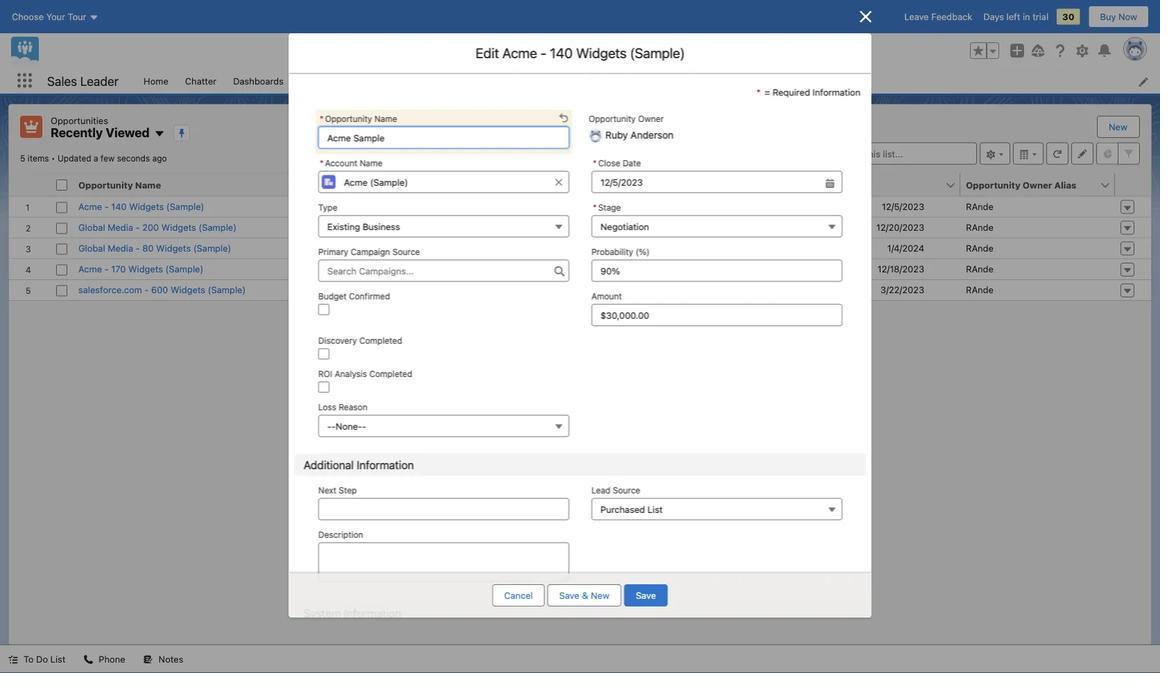 Task type: locate. For each thing, give the bounding box(es) containing it.
0 vertical spatial opportunities
[[518, 75, 575, 86]]

budget
[[318, 292, 346, 301]]

media up 170
[[108, 243, 133, 254]]

rande for 3/22/2023
[[966, 285, 994, 295]]

* for * opportunity name
[[319, 114, 323, 124]]

2 global media (sample) link from the top
[[373, 242, 469, 255]]

Primary Campaign Source text field
[[318, 260, 569, 282]]

account
[[325, 159, 357, 168], [373, 180, 410, 190]]

acme
[[502, 45, 537, 61], [78, 201, 102, 212], [78, 264, 102, 274], [373, 264, 397, 274]]

* left close
[[593, 159, 597, 168]]

roi
[[318, 369, 332, 379]]

date
[[623, 159, 641, 168]]

0 horizontal spatial source
[[392, 247, 420, 257]]

media up acme (sample)
[[403, 243, 428, 254]]

negotiation up qualification
[[595, 201, 644, 212]]

(sample)
[[630, 45, 685, 61], [166, 201, 204, 212], [199, 222, 237, 233], [431, 222, 469, 233], [193, 243, 231, 254], [431, 243, 469, 254], [166, 264, 204, 274], [399, 264, 437, 274], [208, 285, 246, 295]]

opportunity inside button
[[966, 180, 1021, 190]]

media right business
[[403, 222, 428, 233]]

accounts link
[[435, 68, 491, 94]]

0 vertical spatial information
[[813, 87, 861, 97]]

opportunity down the few
[[78, 180, 133, 190]]

edit acme - 140 widgets (sample)
[[476, 45, 685, 61]]

1 global media (sample) link from the top
[[373, 221, 469, 234]]

media for second global media (sample) link
[[403, 243, 428, 254]]

negotiation inside button
[[600, 221, 649, 232]]

opportunities down "search..." button
[[518, 75, 575, 86]]

save for save & new
[[560, 591, 580, 601]]

0 vertical spatial global media (sample)
[[373, 222, 469, 233]]

1 vertical spatial global media (sample) link
[[373, 242, 469, 255]]

account up type
[[325, 159, 357, 168]]

(sample) inside 'link'
[[166, 264, 204, 274]]

Loss Reason button
[[318, 415, 569, 437]]

global for global media - 80 widgets (sample) link
[[78, 243, 105, 254]]

name
[[374, 114, 397, 124], [359, 159, 382, 168], [135, 180, 161, 190], [413, 180, 439, 190]]

opportunities inside list item
[[518, 75, 575, 86]]

widgets up 200
[[129, 201, 164, 212]]

information
[[813, 87, 861, 97], [357, 459, 414, 472], [344, 607, 401, 620]]

Type button
[[318, 215, 569, 238]]

0 vertical spatial source
[[392, 247, 420, 257]]

phone
[[99, 655, 125, 665]]

12/20/2023
[[877, 222, 925, 233]]

=
[[765, 87, 770, 97]]

name down forecasts link
[[374, 114, 397, 124]]

opportunity
[[325, 114, 372, 124], [589, 114, 636, 124], [78, 180, 133, 190], [966, 180, 1021, 190]]

information right required
[[813, 87, 861, 97]]

group
[[971, 42, 1000, 59], [591, 154, 843, 193]]

acme right edit
[[502, 45, 537, 61]]

0 horizontal spatial save
[[560, 591, 580, 601]]

4 rande from the top
[[966, 264, 994, 274]]

1/4/2024
[[888, 243, 925, 254]]

new
[[1109, 122, 1128, 132], [591, 591, 610, 601]]

Acme (Sample) text field
[[318, 171, 569, 193]]

140 down opportunity name
[[111, 201, 127, 212]]

0 vertical spatial group
[[971, 42, 1000, 59]]

acme - 170 widgets (sample)
[[78, 264, 204, 274]]

2 text default image from the left
[[84, 655, 93, 665]]

170
[[111, 264, 126, 274]]

item number image
[[9, 174, 51, 196]]

1 text default image from the left
[[8, 655, 18, 665]]

1 vertical spatial source
[[613, 486, 640, 496]]

edit
[[476, 45, 499, 61]]

global media (sample)
[[373, 222, 469, 233], [373, 243, 469, 254]]

opportunity down reports list item
[[325, 114, 372, 124]]

-
[[540, 45, 547, 61], [105, 201, 109, 212], [136, 222, 140, 233], [136, 243, 140, 254], [105, 264, 109, 274], [145, 285, 149, 295], [327, 421, 331, 432], [331, 421, 336, 432], [362, 421, 366, 432]]

text default image for to do list
[[8, 655, 18, 665]]

1 horizontal spatial list
[[648, 504, 663, 515]]

0 horizontal spatial account
[[325, 159, 357, 168]]

loss reason
[[318, 403, 367, 412]]

list inside button
[[50, 655, 65, 665]]

global up campaign
[[373, 222, 400, 233]]

200
[[142, 222, 159, 233]]

action element
[[1116, 174, 1152, 197]]

1 horizontal spatial account
[[373, 180, 410, 190]]

3 rande from the top
[[966, 243, 994, 254]]

0 vertical spatial stage
[[595, 180, 621, 190]]

opportunity for opportunity owner
[[589, 114, 636, 124]]

1 vertical spatial new
[[591, 591, 610, 601]]

opportunities up updated
[[51, 115, 108, 126]]

&
[[582, 591, 589, 601]]

1 horizontal spatial owner
[[1023, 180, 1053, 190]]

owner inside button
[[1023, 180, 1053, 190]]

reports list item
[[310, 68, 378, 94]]

stage inside button
[[595, 180, 621, 190]]

media inside global media - 80 widgets (sample) link
[[108, 243, 133, 254]]

negotiation
[[595, 201, 644, 212], [600, 221, 649, 232], [595, 243, 644, 254], [595, 264, 644, 274]]

0 horizontal spatial group
[[591, 154, 843, 193]]

0 horizontal spatial text default image
[[8, 655, 18, 665]]

acme (sample) link
[[373, 263, 437, 276]]

* up qualification
[[593, 203, 597, 213]]

0 horizontal spatial cell
[[51, 174, 73, 197]]

1 vertical spatial opportunities
[[51, 115, 108, 126]]

acme left 170
[[78, 264, 102, 274]]

left
[[1007, 11, 1021, 22]]

acme inside 'link'
[[78, 264, 102, 274]]

information for system information
[[344, 607, 401, 620]]

1 vertical spatial group
[[591, 154, 843, 193]]

list view controls image
[[980, 143, 1011, 165]]

global up salesforce.com
[[78, 243, 105, 254]]

acme up sample
[[373, 264, 397, 274]]

* opportunity name
[[319, 114, 397, 124]]

information for additional information
[[357, 459, 414, 472]]

save left &
[[560, 591, 580, 601]]

* up type
[[319, 159, 323, 168]]

1 horizontal spatial save
[[636, 591, 656, 601]]

display as table image
[[1014, 143, 1044, 165]]

1 vertical spatial account
[[373, 180, 410, 190]]

stage element
[[590, 174, 778, 197]]

None search field
[[811, 143, 978, 165]]

loss
[[318, 403, 336, 412]]

opportunity name element
[[73, 174, 376, 197]]

1 vertical spatial global media (sample)
[[373, 243, 469, 254]]

* left =
[[757, 87, 761, 97]]

1 vertical spatial information
[[357, 459, 414, 472]]

* stage
[[593, 203, 621, 213]]

lead
[[591, 486, 610, 496]]

2 vertical spatial information
[[344, 607, 401, 620]]

cell
[[51, 174, 73, 197], [368, 197, 590, 217]]

text default image left 'to'
[[8, 655, 18, 665]]

0 vertical spatial owner
[[638, 114, 664, 124]]

140 up opportunities list item
[[550, 45, 573, 61]]

opportunities
[[518, 75, 575, 86], [51, 115, 108, 126]]

opportunity down list view controls image
[[966, 180, 1021, 190]]

discovery completed
[[318, 336, 402, 346]]

new up action image
[[1109, 122, 1128, 132]]

closed
[[595, 285, 624, 295]]

* for * account name
[[319, 159, 323, 168]]

global media - 200 widgets (sample)
[[78, 222, 237, 233]]

1 horizontal spatial text default image
[[84, 655, 93, 665]]

global down opportunity name
[[78, 222, 105, 233]]

12/18/2023
[[878, 264, 925, 274]]

discovery
[[318, 336, 357, 346]]

lead source
[[591, 486, 640, 496]]

0 vertical spatial completed
[[359, 336, 402, 346]]

0 vertical spatial list
[[648, 504, 663, 515]]

list
[[135, 68, 1161, 94]]

global down business
[[373, 243, 400, 254]]

1 horizontal spatial opportunities
[[518, 75, 575, 86]]

media for global media - 200 widgets (sample) link
[[108, 222, 133, 233]]

dashboards list item
[[225, 68, 310, 94]]

* down reports link
[[319, 114, 323, 124]]

acme - 170 widgets (sample) link
[[78, 263, 204, 276]]

days
[[984, 11, 1005, 22]]

global
[[78, 222, 105, 233], [373, 222, 400, 233], [78, 243, 105, 254], [373, 243, 400, 254]]

opportunity owner alias
[[966, 180, 1077, 190]]

media inside global media - 200 widgets (sample) link
[[108, 222, 133, 233]]

account name button
[[368, 174, 574, 196]]

media down acme - 140 widgets (sample) link
[[108, 222, 133, 233]]

list inside the lead source button
[[648, 504, 663, 515]]

leave feedback link
[[905, 11, 973, 22]]

stage
[[595, 180, 621, 190], [598, 203, 621, 213]]

opportunities link
[[509, 68, 583, 94]]

negotiation down qualification
[[595, 243, 644, 254]]

widgets right 600
[[171, 285, 205, 295]]

list
[[648, 504, 663, 515], [50, 655, 65, 665]]

cell down the •
[[51, 174, 73, 197]]

global for 2nd global media (sample) link from the bottom of the the recently viewed grid
[[373, 222, 400, 233]]

widgets right 80
[[156, 243, 191, 254]]

dashboards link
[[225, 68, 292, 94]]

1 vertical spatial owner
[[1023, 180, 1053, 190]]

1 horizontal spatial source
[[613, 486, 640, 496]]

source up purchased
[[613, 486, 640, 496]]

3/22/2023
[[881, 285, 925, 295]]

1 horizontal spatial group
[[971, 42, 1000, 59]]

1 horizontal spatial new
[[1109, 122, 1128, 132]]

1 save from the left
[[560, 591, 580, 601]]

opportunity inside opportunity name button
[[78, 180, 133, 190]]

leave feedback
[[905, 11, 973, 22]]

information right the system
[[344, 607, 401, 620]]

0 vertical spatial global media (sample) link
[[373, 221, 469, 234]]

0 horizontal spatial list
[[50, 655, 65, 665]]

acme for acme - 140 widgets (sample)
[[78, 201, 102, 212]]

global for global media - 200 widgets (sample) link
[[78, 222, 105, 233]]

completed right analysis
[[369, 369, 412, 379]]

140 inside the recently viewed grid
[[111, 201, 127, 212]]

text default image left "phone"
[[84, 655, 93, 665]]

1 global media (sample) from the top
[[373, 222, 469, 233]]

0 horizontal spatial new
[[591, 591, 610, 601]]

media for 2nd global media (sample) link from the bottom of the the recently viewed grid
[[403, 222, 428, 233]]

1 rande from the top
[[966, 201, 994, 212]]

0 vertical spatial new
[[1109, 122, 1128, 132]]

0 horizontal spatial opportunities
[[51, 115, 108, 126]]

name up acme - 140 widgets (sample)
[[135, 180, 161, 190]]

group up the stage, negotiation button
[[591, 154, 843, 193]]

source up acme (sample)
[[392, 247, 420, 257]]

0 horizontal spatial 140
[[111, 201, 127, 212]]

text default image inside phone button
[[84, 655, 93, 665]]

2 rande from the top
[[966, 222, 994, 233]]

ago
[[152, 154, 167, 163]]

group containing *
[[591, 154, 843, 193]]

5 rande from the top
[[966, 285, 994, 295]]

close
[[598, 159, 620, 168]]

account name element
[[368, 174, 598, 197]]

business
[[362, 221, 400, 232]]

opportunity up close
[[589, 114, 636, 124]]

1 horizontal spatial 140
[[550, 45, 573, 61]]

None text field
[[591, 171, 843, 193]]

group down the days
[[971, 42, 1000, 59]]

new right &
[[591, 591, 610, 601]]

next
[[318, 486, 336, 496]]

widgets down 80
[[128, 264, 163, 274]]

cell down account name button
[[368, 197, 590, 217]]

2 save from the left
[[636, 591, 656, 601]]

Amount text field
[[591, 304, 843, 326]]

primary
[[318, 247, 348, 257]]

stage up qualification
[[598, 203, 621, 213]]

--none--
[[327, 421, 366, 432]]

0 horizontal spatial owner
[[638, 114, 664, 124]]

campaign
[[351, 247, 390, 257]]

name up account name
[[359, 159, 382, 168]]

* for * stage
[[593, 203, 597, 213]]

global media - 200 widgets (sample) link
[[78, 221, 237, 234]]

to do list button
[[0, 646, 74, 674]]

notes button
[[135, 646, 192, 674]]

acme for acme - 170 widgets (sample)
[[78, 264, 102, 274]]

negotiation down * stage
[[600, 221, 649, 232]]

account up business
[[373, 180, 410, 190]]

save & new
[[560, 591, 610, 601]]

None text field
[[318, 127, 569, 149]]

text default image
[[8, 655, 18, 665], [84, 655, 93, 665]]

text default image inside to do list button
[[8, 655, 18, 665]]

1 vertical spatial completed
[[369, 369, 412, 379]]

- inside "link"
[[145, 285, 149, 295]]

list right purchased
[[648, 504, 663, 515]]

type
[[318, 203, 337, 213]]

save inside save button
[[636, 591, 656, 601]]

save right &
[[636, 591, 656, 601]]

2 global media (sample) from the top
[[373, 243, 469, 254]]

owner left alias
[[1023, 180, 1053, 190]]

completed up the roi analysis completed
[[359, 336, 402, 346]]

closed won
[[595, 285, 646, 295]]

widgets
[[576, 45, 627, 61], [129, 201, 164, 212], [162, 222, 196, 233], [156, 243, 191, 254], [128, 264, 163, 274], [171, 285, 205, 295]]

updated
[[58, 154, 91, 163]]

stage down close
[[595, 180, 621, 190]]

save inside save & new button
[[560, 591, 580, 601]]

probability
[[591, 247, 633, 257]]

list right do
[[50, 655, 65, 665]]

Search Recently Viewed list view. search field
[[811, 143, 978, 165]]

1 vertical spatial 140
[[111, 201, 127, 212]]

new inside save & new button
[[591, 591, 610, 601]]

information up step
[[357, 459, 414, 472]]

global media (sample) link
[[373, 221, 469, 234], [373, 242, 469, 255]]

owner up date
[[638, 114, 664, 124]]

buy now button
[[1089, 6, 1150, 28]]

acme down opportunity name
[[78, 201, 102, 212]]

purchased list
[[600, 504, 663, 515]]

widgets inside "link"
[[171, 285, 205, 295]]

1 vertical spatial list
[[50, 655, 65, 665]]

additional
[[304, 459, 354, 472]]



Task type: describe. For each thing, give the bounding box(es) containing it.
Probability (%) text field
[[591, 260, 843, 282]]

opportunity name button
[[73, 174, 352, 196]]

item number element
[[9, 174, 51, 197]]

probability (%)
[[591, 247, 650, 257]]

Lead Source button
[[591, 498, 843, 521]]

few
[[101, 154, 115, 163]]

analysis
[[335, 369, 367, 379]]

owner for opportunity owner
[[638, 114, 664, 124]]

Next Step text field
[[318, 498, 569, 521]]

global media - 80 widgets (sample) link
[[78, 242, 231, 255]]

items
[[28, 154, 49, 163]]

dashboards
[[233, 75, 284, 86]]

phone button
[[75, 646, 134, 674]]

inverse image
[[858, 8, 875, 25]]

rande for 12/18/2023
[[966, 264, 994, 274]]

accounts
[[444, 75, 483, 86]]

owner for opportunity owner alias
[[1023, 180, 1053, 190]]

new inside new button
[[1109, 122, 1128, 132]]

primary campaign source
[[318, 247, 420, 257]]

a
[[94, 154, 98, 163]]

sales leader
[[47, 73, 119, 88]]

negotiation down probability (%)
[[595, 264, 644, 274]]

opportunity owner
[[589, 114, 664, 124]]

feedback
[[932, 11, 973, 22]]

Description text field
[[318, 543, 569, 582]]

opportunities list item
[[509, 68, 601, 94]]

(sample) inside "link"
[[208, 285, 246, 295]]

0 vertical spatial account
[[325, 159, 357, 168]]

salesforce.com - 600 widgets (sample)
[[78, 285, 246, 295]]

in
[[1023, 11, 1031, 22]]

home link
[[135, 68, 177, 94]]

description
[[318, 530, 363, 540]]

alias
[[1055, 180, 1077, 190]]

forecasts
[[386, 75, 427, 86]]

existing business
[[327, 221, 400, 232]]

to
[[24, 655, 34, 665]]

roi analysis completed
[[318, 369, 412, 379]]

new button
[[1098, 117, 1139, 137]]

reports
[[318, 75, 351, 86]]

account name
[[373, 180, 439, 190]]

required
[[773, 87, 810, 97]]

reports link
[[310, 68, 360, 94]]

notes
[[159, 655, 183, 665]]

- inside 'link'
[[105, 264, 109, 274]]

global media (sample) for 2nd global media (sample) link from the bottom of the the recently viewed grid
[[373, 222, 469, 233]]

widgets up opportunities list item
[[576, 45, 627, 61]]

system information
[[304, 607, 401, 620]]

acme - 140 widgets (sample)
[[78, 201, 204, 212]]

* for * close date
[[593, 159, 597, 168]]

rande for 12/20/2023
[[966, 222, 994, 233]]

0 vertical spatial 140
[[550, 45, 573, 61]]

reason
[[339, 403, 367, 412]]

qualification
[[595, 222, 648, 233]]

buy
[[1101, 11, 1117, 22]]

text default image
[[143, 655, 153, 665]]

global media (sample) for second global media (sample) link
[[373, 243, 469, 254]]

search...
[[447, 45, 484, 56]]

opportunity for opportunity owner alias
[[966, 180, 1021, 190]]

confirmed
[[349, 292, 390, 301]]

80
[[142, 243, 154, 254]]

sample link
[[373, 283, 404, 297]]

acme for acme (sample)
[[373, 264, 397, 274]]

1 horizontal spatial cell
[[368, 197, 590, 217]]

cancel button
[[493, 585, 545, 607]]

1 vertical spatial stage
[[598, 203, 621, 213]]

forecasts link
[[378, 68, 435, 94]]

widgets right 200
[[162, 222, 196, 233]]

Stage, Negotiation button
[[591, 215, 843, 238]]

* for * = required information
[[757, 87, 761, 97]]

* = required information
[[757, 87, 861, 97]]

save for save
[[636, 591, 656, 601]]

trial
[[1033, 11, 1049, 22]]

buy now
[[1101, 11, 1138, 22]]

text default image for phone
[[84, 655, 93, 665]]

save & new button
[[548, 585, 622, 607]]

opportunity for opportunity name
[[78, 180, 133, 190]]

seconds
[[117, 154, 150, 163]]

rande for 12/5/2023
[[966, 201, 994, 212]]

name up 'type, existing business' "button"
[[413, 180, 439, 190]]

chatter
[[185, 75, 217, 86]]

sales
[[47, 73, 77, 88]]

leave
[[905, 11, 929, 22]]

12/5/2023
[[882, 201, 925, 212]]

close date element
[[769, 174, 969, 197]]

recently viewed|opportunities|list view element
[[8, 104, 1152, 646]]

acme - 140 widgets (sample) link
[[78, 200, 204, 214]]

system
[[304, 607, 341, 620]]

recently viewed status
[[20, 154, 58, 163]]

600
[[151, 285, 168, 295]]

won
[[627, 285, 646, 295]]

home
[[144, 75, 168, 86]]

accounts list item
[[435, 68, 509, 94]]

next step
[[318, 486, 357, 496]]

amount
[[591, 292, 622, 301]]

days left in trial
[[984, 11, 1049, 22]]

rande for 1/4/2024
[[966, 243, 994, 254]]

5 items • updated a few seconds ago
[[20, 154, 167, 163]]

additional information
[[304, 459, 414, 472]]

purchased
[[600, 504, 645, 515]]

opportunity owner alias element
[[961, 174, 1124, 197]]

widgets inside 'link'
[[128, 264, 163, 274]]

global media - 80 widgets (sample)
[[78, 243, 231, 254]]

media for global media - 80 widgets (sample) link
[[108, 243, 133, 254]]

save button
[[624, 585, 668, 607]]

viewed
[[106, 125, 150, 140]]

salesforce.com - 600 widgets (sample) link
[[78, 283, 246, 297]]

sample
[[373, 285, 404, 295]]

chatter link
[[177, 68, 225, 94]]

* account name
[[319, 159, 382, 168]]

salesforce.com
[[78, 285, 142, 295]]

action image
[[1116, 174, 1152, 196]]

5
[[20, 154, 25, 163]]

recently
[[51, 125, 103, 140]]

account inside button
[[373, 180, 410, 190]]

global for second global media (sample) link
[[373, 243, 400, 254]]

list containing home
[[135, 68, 1161, 94]]

recently viewed grid
[[9, 174, 1152, 301]]



Task type: vqa. For each thing, say whether or not it's contained in the screenshot.
bottom "NEW"
no



